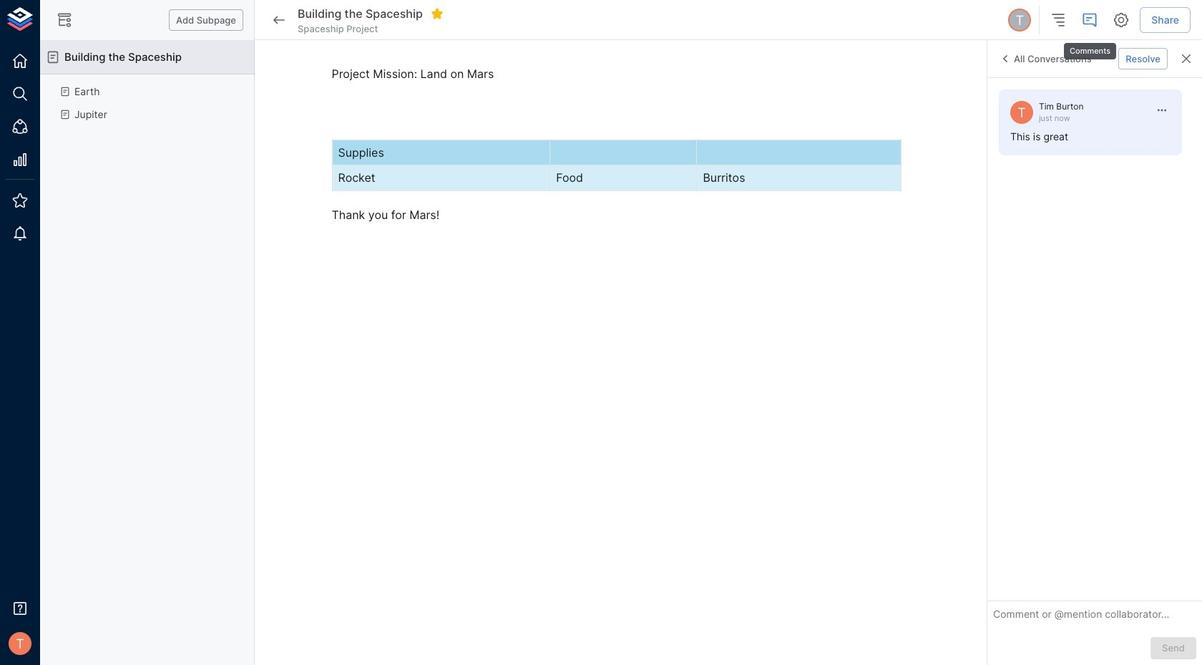 Task type: vqa. For each thing, say whether or not it's contained in the screenshot.
Remove Bookmark icon
no



Task type: locate. For each thing, give the bounding box(es) containing it.
table of contents image
[[1050, 11, 1068, 29]]

comments image
[[1082, 11, 1099, 29]]

tooltip
[[1063, 33, 1118, 61]]

Comment or @mention collaborator... text field
[[994, 607, 1197, 626]]

settings image
[[1113, 11, 1131, 29]]

go back image
[[271, 11, 288, 29]]



Task type: describe. For each thing, give the bounding box(es) containing it.
hide wiki image
[[56, 11, 73, 29]]

remove favorite image
[[431, 7, 444, 20]]



